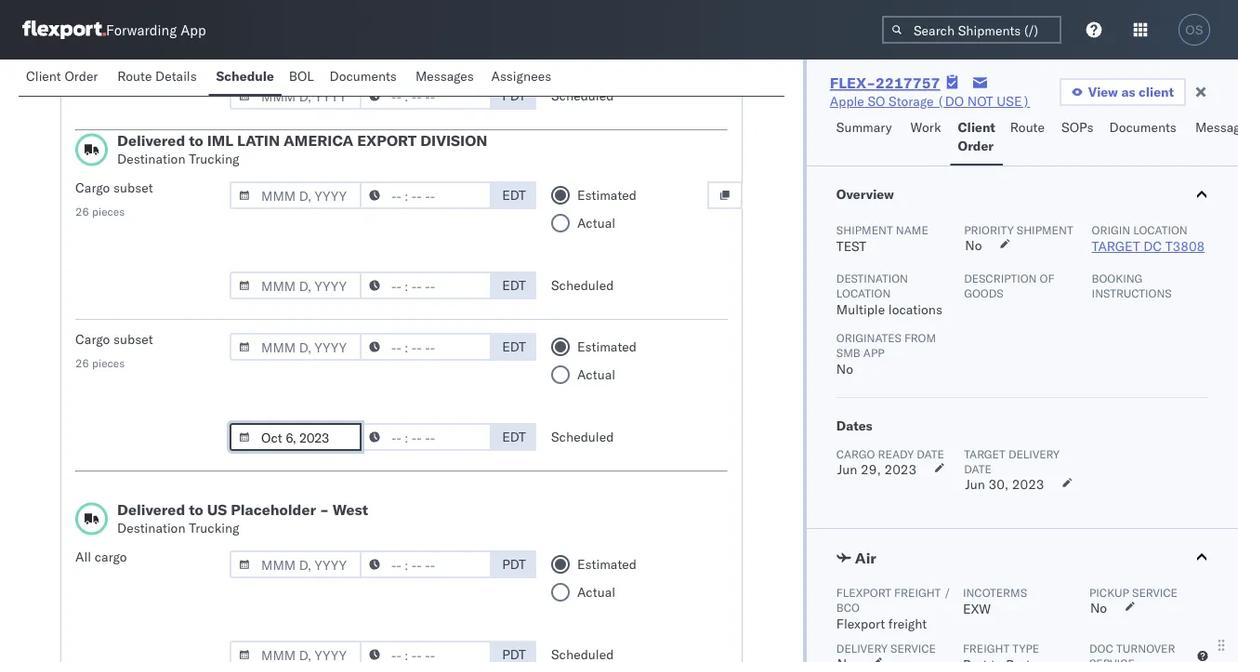 Task type: describe. For each thing, give the bounding box(es) containing it.
0 vertical spatial app
[[181, 21, 206, 39]]

division
[[421, 131, 488, 150]]

cargo ready date
[[837, 447, 945, 461]]

all
[[75, 549, 91, 565]]

route details button
[[110, 60, 209, 96]]

incoterms exw
[[963, 585, 1028, 617]]

freight
[[963, 641, 1010, 655]]

summary button
[[830, 111, 904, 166]]

doc turnover service
[[1090, 641, 1176, 662]]

destination location multiple locations
[[837, 271, 943, 318]]

delivery service
[[837, 641, 937, 655]]

30,
[[989, 476, 1009, 492]]

no for priority
[[966, 237, 983, 253]]

messages
[[416, 68, 474, 84]]

overview button
[[807, 166, 1239, 222]]

work
[[911, 119, 942, 135]]

work button
[[904, 111, 951, 166]]

5 -- : -- -- text field from the top
[[360, 641, 492, 662]]

location for locations
[[837, 286, 891, 300]]

client order for 'client order' button to the top
[[26, 68, 98, 84]]

2 flexport from the top
[[837, 616, 886, 632]]

dc
[[1144, 238, 1163, 254]]

sops
[[1062, 119, 1094, 135]]

originates
[[837, 331, 902, 345]]

0 vertical spatial documents button
[[322, 60, 408, 96]]

doc
[[1090, 641, 1114, 655]]

mmm d, yyyy text field for first -- : -- -- text box from the top
[[230, 82, 362, 110]]

date for jun 30, 2023
[[965, 462, 992, 476]]

jun for jun 29, 2023
[[838, 461, 858, 478]]

scheduled for third -- : -- -- text box
[[552, 429, 614, 445]]

multiple
[[837, 301, 886, 318]]

1 horizontal spatial documents button
[[1103, 111, 1189, 166]]

client for the bottom 'client order' button
[[959, 119, 996, 135]]

sops button
[[1055, 111, 1103, 166]]

location for dc
[[1134, 223, 1188, 237]]

delivered to us placeholder - west destination trucking
[[117, 500, 368, 536]]

1 vertical spatial freight
[[889, 616, 928, 632]]

west
[[333, 500, 368, 519]]

service for delivery service
[[891, 641, 937, 655]]

pieces for -- : -- -- text field associated with third -- : -- -- text box
[[92, 356, 125, 370]]

america
[[284, 131, 354, 150]]

assignees button
[[484, 60, 562, 96]]

2217757
[[876, 73, 941, 92]]

pickup
[[1090, 585, 1130, 599]]

3 estimated from the top
[[578, 556, 637, 572]]

1 flexport from the top
[[837, 585, 892, 599]]

view
[[1089, 84, 1119, 100]]

instructions
[[1093, 286, 1173, 300]]

/
[[944, 585, 951, 599]]

to for us
[[189, 500, 203, 519]]

latin
[[237, 131, 280, 150]]

cargo subset 26 pieces for -- : -- -- text field corresponding to 4th -- : -- -- text box from the bottom of the page
[[75, 180, 153, 219]]

not
[[968, 93, 994, 109]]

app inside originates from smb app no
[[864, 346, 885, 359]]

as
[[1122, 84, 1136, 100]]

0 vertical spatial freight
[[895, 585, 942, 599]]

use)
[[997, 93, 1031, 109]]

shipment
[[837, 223, 894, 237]]

flex-
[[830, 73, 876, 92]]

0 vertical spatial documents
[[330, 68, 397, 84]]

booking
[[1093, 271, 1143, 285]]

bol
[[289, 68, 314, 84]]

flexport. image
[[22, 20, 106, 39]]

no for pickup
[[1091, 600, 1108, 616]]

target dc t3808 link
[[1093, 238, 1206, 254]]

origin location target dc t3808
[[1093, 223, 1206, 254]]

target
[[965, 447, 1006, 461]]

originates from smb app no
[[837, 331, 937, 377]]

3 actual from the top
[[578, 584, 616, 600]]

description of goods
[[965, 271, 1055, 300]]

all cargo
[[75, 549, 127, 565]]

-- : -- -- text field for 4th -- : -- -- text box from the bottom of the page
[[360, 181, 492, 209]]

forwarding
[[106, 21, 177, 39]]

cargo subset 26 pieces for -- : -- -- text field associated with third -- : -- -- text box
[[75, 331, 153, 370]]

mmm d, yyyy text field for 4th -- : -- -- text box from the bottom of the page
[[230, 272, 362, 299]]

pdt for first -- : -- -- text box from the top
[[502, 87, 526, 104]]

t3808
[[1166, 238, 1206, 254]]

trucking inside 'delivered to iml latin america export division destination trucking'
[[189, 151, 240, 167]]

schedule
[[216, 68, 274, 84]]

schedule button
[[209, 60, 282, 96]]

-- : -- -- text field for third -- : -- -- text box
[[360, 333, 492, 361]]

pickup service
[[1090, 585, 1178, 599]]

os
[[1186, 23, 1204, 37]]

bco
[[837, 600, 860, 614]]

delivered for delivered to iml latin america export division
[[117, 131, 185, 150]]

messag button
[[1189, 111, 1239, 166]]

route for route details
[[117, 68, 152, 84]]

name
[[896, 223, 929, 237]]

mmm d, yyyy text field for second -- : -- -- text box from the bottom
[[230, 551, 362, 579]]

subset for mmm d, yyyy text box corresponding to -- : -- -- text field associated with third -- : -- -- text box
[[113, 331, 153, 347]]

client order for the bottom 'client order' button
[[959, 119, 996, 154]]

priority shipment
[[965, 223, 1074, 237]]

route details
[[117, 68, 197, 84]]

2023 for jun 30, 2023
[[1013, 476, 1045, 492]]

4 -- : -- -- text field from the top
[[360, 551, 492, 579]]

(do
[[938, 93, 965, 109]]

3 -- : -- -- text field from the top
[[360, 423, 492, 451]]

cargo
[[95, 549, 127, 565]]

of
[[1040, 271, 1055, 285]]

messag
[[1196, 119, 1239, 135]]

storage
[[889, 93, 934, 109]]

shipment
[[1017, 223, 1074, 237]]

26 for mmm d, yyyy text box corresponding to -- : -- -- text field associated with third -- : -- -- text box
[[75, 356, 89, 370]]

smb
[[837, 346, 861, 359]]



Task type: vqa. For each thing, say whether or not it's contained in the screenshot.
third 8:30 from the top
no



Task type: locate. For each thing, give the bounding box(es) containing it.
2 pdt from the top
[[502, 556, 526, 572]]

client order button
[[19, 60, 110, 96], [951, 111, 1003, 166]]

1 vertical spatial destination
[[837, 271, 909, 285]]

4 mmm d, yyyy text field from the top
[[230, 641, 362, 662]]

forwarding app
[[106, 21, 206, 39]]

1 vertical spatial pdt
[[502, 556, 526, 572]]

1 vertical spatial app
[[864, 346, 885, 359]]

1 horizontal spatial jun
[[966, 476, 986, 492]]

to inside 'delivered to iml latin america export division destination trucking'
[[189, 131, 203, 150]]

26 for -- : -- -- text field corresponding to 4th -- : -- -- text box from the bottom of the page mmm d, yyyy text field
[[75, 205, 89, 219]]

actual
[[578, 215, 616, 231], [578, 366, 616, 383], [578, 584, 616, 600]]

target
[[1093, 238, 1141, 254]]

destination
[[117, 151, 186, 167], [837, 271, 909, 285], [117, 520, 186, 536]]

29,
[[861, 461, 882, 478]]

locations
[[889, 301, 943, 318]]

subset
[[113, 180, 153, 196], [113, 331, 153, 347]]

1 horizontal spatial no
[[966, 237, 983, 253]]

service right pickup at the bottom of page
[[1133, 585, 1178, 599]]

delivered to iml latin america export division destination trucking
[[117, 131, 488, 167]]

1 vertical spatial mmm d, yyyy text field
[[230, 272, 362, 299]]

0 vertical spatial 26
[[75, 205, 89, 219]]

0 vertical spatial cargo
[[75, 180, 110, 196]]

cargo
[[75, 180, 110, 196], [75, 331, 110, 347], [837, 447, 876, 461]]

1 vertical spatial date
[[965, 462, 992, 476]]

1 horizontal spatial client order button
[[951, 111, 1003, 166]]

origin
[[1093, 223, 1131, 237]]

date down target
[[965, 462, 992, 476]]

date right ready
[[917, 447, 945, 461]]

0 horizontal spatial 2023
[[885, 461, 917, 478]]

1 actual from the top
[[578, 215, 616, 231]]

destination up cargo
[[117, 520, 186, 536]]

flexport up bco in the bottom of the page
[[837, 585, 892, 599]]

1 horizontal spatial client order
[[959, 119, 996, 154]]

0 horizontal spatial documents
[[330, 68, 397, 84]]

turnover
[[1117, 641, 1176, 655]]

edt for 4th -- : -- -- text box from the bottom of the page
[[502, 277, 526, 293]]

booking instructions
[[1093, 271, 1173, 300]]

to left us
[[189, 500, 203, 519]]

1 vertical spatial flexport
[[837, 616, 886, 632]]

flexport
[[837, 585, 892, 599], [837, 616, 886, 632]]

delivered inside 'delivered to iml latin america export division destination trucking'
[[117, 131, 185, 150]]

flex-2217757
[[830, 73, 941, 92]]

0 vertical spatial flexport
[[837, 585, 892, 599]]

3 edt from the top
[[502, 339, 526, 355]]

MMM D, YYYY text field
[[230, 181, 362, 209], [230, 272, 362, 299], [230, 551, 362, 579]]

2 26 from the top
[[75, 356, 89, 370]]

1 pdt from the top
[[502, 87, 526, 104]]

client order button down not
[[951, 111, 1003, 166]]

1 horizontal spatial route
[[1011, 119, 1045, 135]]

route for route
[[1011, 119, 1045, 135]]

2 trucking from the top
[[189, 520, 240, 536]]

documents button
[[322, 60, 408, 96], [1103, 111, 1189, 166]]

documents right 'bol' button
[[330, 68, 397, 84]]

ready
[[879, 447, 914, 461]]

1 horizontal spatial client
[[959, 119, 996, 135]]

-- : -- -- text field
[[360, 181, 492, 209], [360, 333, 492, 361]]

iml
[[207, 131, 233, 150]]

1 horizontal spatial location
[[1134, 223, 1188, 237]]

no down smb
[[837, 361, 854, 377]]

documents
[[330, 68, 397, 84], [1110, 119, 1177, 135]]

1 vertical spatial to
[[189, 500, 203, 519]]

to left iml on the top
[[189, 131, 203, 150]]

2 vertical spatial destination
[[117, 520, 186, 536]]

0 vertical spatial trucking
[[189, 151, 240, 167]]

1 26 from the top
[[75, 205, 89, 219]]

0 vertical spatial destination
[[117, 151, 186, 167]]

2 pieces from the top
[[92, 356, 125, 370]]

client order button down flexport. image
[[19, 60, 110, 96]]

1 vertical spatial service
[[891, 641, 937, 655]]

0 horizontal spatial route
[[117, 68, 152, 84]]

2 delivered from the top
[[117, 500, 185, 519]]

jun for jun 30, 2023
[[966, 476, 986, 492]]

test
[[837, 238, 867, 254]]

Search Shipments (/) text field
[[883, 16, 1062, 44]]

2 scheduled from the top
[[552, 277, 614, 293]]

client
[[1139, 84, 1175, 100]]

delivered
[[117, 131, 185, 150], [117, 500, 185, 519]]

1 pieces from the top
[[92, 205, 125, 219]]

2 to from the top
[[189, 500, 203, 519]]

order inside client order
[[959, 138, 994, 154]]

client for 'client order' button to the top
[[26, 68, 61, 84]]

0 horizontal spatial client order
[[26, 68, 98, 84]]

1 cargo subset 26 pieces from the top
[[75, 180, 153, 219]]

freight left /
[[895, 585, 942, 599]]

forwarding app link
[[22, 20, 206, 39]]

1 vertical spatial scheduled
[[552, 277, 614, 293]]

1 vertical spatial estimated
[[578, 339, 637, 355]]

export
[[357, 131, 417, 150]]

destination inside the 'destination location multiple locations'
[[837, 271, 909, 285]]

route button
[[1003, 111, 1055, 166]]

1 vertical spatial documents button
[[1103, 111, 1189, 166]]

0 vertical spatial service
[[1133, 585, 1178, 599]]

route inside button
[[117, 68, 152, 84]]

description
[[965, 271, 1038, 285]]

1 vertical spatial location
[[837, 286, 891, 300]]

date for jun 29, 2023
[[917, 447, 945, 461]]

documents button right bol
[[322, 60, 408, 96]]

1 delivered from the top
[[117, 131, 185, 150]]

mmm d, yyyy text field for -- : -- -- text field corresponding to 4th -- : -- -- text box from the bottom of the page
[[230, 181, 362, 209]]

route inside button
[[1011, 119, 1045, 135]]

1 subset from the top
[[113, 180, 153, 196]]

freight type
[[963, 641, 1040, 655]]

service down flexport freight / bco flexport freight
[[891, 641, 937, 655]]

service for pickup service
[[1133, 585, 1178, 599]]

1 horizontal spatial documents
[[1110, 119, 1177, 135]]

client order down not
[[959, 119, 996, 154]]

2 vertical spatial scheduled
[[552, 429, 614, 445]]

0 vertical spatial no
[[966, 237, 983, 253]]

jun
[[838, 461, 858, 478], [966, 476, 986, 492]]

1 estimated from the top
[[578, 187, 637, 203]]

2 -- : -- -- text field from the top
[[360, 333, 492, 361]]

0 vertical spatial order
[[65, 68, 98, 84]]

0 vertical spatial scheduled
[[552, 87, 614, 104]]

2023 down ready
[[885, 461, 917, 478]]

order down not
[[959, 138, 994, 154]]

1 vertical spatial client
[[959, 119, 996, 135]]

0 vertical spatial -- : -- -- text field
[[360, 181, 492, 209]]

3 mmm d, yyyy text field from the top
[[230, 423, 362, 451]]

documents down view as client
[[1110, 119, 1177, 135]]

0 vertical spatial location
[[1134, 223, 1188, 237]]

type
[[1013, 641, 1040, 655]]

1 vertical spatial order
[[959, 138, 994, 154]]

1 horizontal spatial date
[[965, 462, 992, 476]]

scheduled for first -- : -- -- text box from the top
[[552, 87, 614, 104]]

0 horizontal spatial client order button
[[19, 60, 110, 96]]

jun 29, 2023
[[838, 461, 917, 478]]

0 horizontal spatial documents button
[[322, 60, 408, 96]]

route down use)
[[1011, 119, 1045, 135]]

delivery
[[1009, 447, 1060, 461]]

1 vertical spatial client order button
[[951, 111, 1003, 166]]

MMM D, YYYY text field
[[230, 82, 362, 110], [230, 333, 362, 361], [230, 423, 362, 451], [230, 641, 362, 662]]

0 vertical spatial client
[[26, 68, 61, 84]]

2 vertical spatial mmm d, yyyy text field
[[230, 551, 362, 579]]

client
[[26, 68, 61, 84], [959, 119, 996, 135]]

mmm d, yyyy text field for 1st -- : -- -- text box from the bottom
[[230, 641, 362, 662]]

order
[[65, 68, 98, 84], [959, 138, 994, 154]]

to
[[189, 131, 203, 150], [189, 500, 203, 519]]

1 mmm d, yyyy text field from the top
[[230, 82, 362, 110]]

1 vertical spatial -- : -- -- text field
[[360, 333, 492, 361]]

1 vertical spatial route
[[1011, 119, 1045, 135]]

location inside the 'destination location multiple locations'
[[837, 286, 891, 300]]

bol button
[[282, 60, 322, 96]]

0 vertical spatial route
[[117, 68, 152, 84]]

client down flexport. image
[[26, 68, 61, 84]]

0 horizontal spatial location
[[837, 286, 891, 300]]

2 vertical spatial service
[[1090, 656, 1135, 662]]

1 horizontal spatial app
[[864, 346, 885, 359]]

2 -- : -- -- text field from the top
[[360, 272, 492, 299]]

apple so storage (do not use) link
[[830, 92, 1031, 111]]

1 mmm d, yyyy text field from the top
[[230, 181, 362, 209]]

1 vertical spatial documents
[[1110, 119, 1177, 135]]

edt for -- : -- -- text field associated with third -- : -- -- text box
[[502, 339, 526, 355]]

trucking down iml on the top
[[189, 151, 240, 167]]

0 horizontal spatial order
[[65, 68, 98, 84]]

client down not
[[959, 119, 996, 135]]

0 vertical spatial client order
[[26, 68, 98, 84]]

2 edt from the top
[[502, 277, 526, 293]]

from
[[905, 331, 937, 345]]

3 mmm d, yyyy text field from the top
[[230, 551, 362, 579]]

1 vertical spatial pieces
[[92, 356, 125, 370]]

flexport down bco in the bottom of the page
[[837, 616, 886, 632]]

air button
[[807, 529, 1239, 585]]

2 mmm d, yyyy text field from the top
[[230, 333, 362, 361]]

subset for -- : -- -- text field corresponding to 4th -- : -- -- text box from the bottom of the page mmm d, yyyy text field
[[113, 180, 153, 196]]

no down priority on the right top of the page
[[966, 237, 983, 253]]

1 edt from the top
[[502, 187, 526, 203]]

2 mmm d, yyyy text field from the top
[[230, 272, 362, 299]]

details
[[155, 68, 197, 84]]

delivered down 'route details' button
[[117, 131, 185, 150]]

os button
[[1174, 8, 1217, 51]]

overview
[[837, 186, 895, 202]]

summary
[[837, 119, 892, 135]]

1 vertical spatial trucking
[[189, 520, 240, 536]]

-
[[320, 500, 329, 519]]

2 subset from the top
[[113, 331, 153, 347]]

freight up delivery service at the right bottom of the page
[[889, 616, 928, 632]]

us
[[207, 500, 227, 519]]

client order
[[26, 68, 98, 84], [959, 119, 996, 154]]

0 vertical spatial cargo subset 26 pieces
[[75, 180, 153, 219]]

0 vertical spatial mmm d, yyyy text field
[[230, 181, 362, 209]]

order for the bottom 'client order' button
[[959, 138, 994, 154]]

edt for -- : -- -- text field corresponding to 4th -- : -- -- text box from the bottom of the page
[[502, 187, 526, 203]]

delivered inside delivered to us placeholder - west destination trucking
[[117, 500, 185, 519]]

0 vertical spatial delivered
[[117, 131, 185, 150]]

0 vertical spatial pdt
[[502, 87, 526, 104]]

0 vertical spatial to
[[189, 131, 203, 150]]

1 vertical spatial delivered
[[117, 500, 185, 519]]

1 horizontal spatial 2023
[[1013, 476, 1045, 492]]

1 vertical spatial cargo subset 26 pieces
[[75, 331, 153, 370]]

1 -- : -- -- text field from the top
[[360, 82, 492, 110]]

actual for -- : -- -- text field associated with third -- : -- -- text box
[[578, 366, 616, 383]]

app down originates
[[864, 346, 885, 359]]

1 -- : -- -- text field from the top
[[360, 181, 492, 209]]

delivered for delivered to us placeholder - west
[[117, 500, 185, 519]]

2 vertical spatial no
[[1091, 600, 1108, 616]]

flexport freight / bco flexport freight
[[837, 585, 951, 632]]

0 horizontal spatial app
[[181, 21, 206, 39]]

mmm d, yyyy text field for -- : -- -- text field associated with third -- : -- -- text box
[[230, 333, 362, 361]]

2023
[[885, 461, 917, 478], [1013, 476, 1045, 492]]

scheduled
[[552, 87, 614, 104], [552, 277, 614, 293], [552, 429, 614, 445]]

2 vertical spatial actual
[[578, 584, 616, 600]]

route left "details" on the top left
[[117, 68, 152, 84]]

location
[[1134, 223, 1188, 237], [837, 286, 891, 300]]

-- : -- -- text field
[[360, 82, 492, 110], [360, 272, 492, 299], [360, 423, 492, 451], [360, 551, 492, 579], [360, 641, 492, 662]]

freight
[[895, 585, 942, 599], [889, 616, 928, 632]]

pdt for second -- : -- -- text box from the bottom
[[502, 556, 526, 572]]

2 horizontal spatial no
[[1091, 600, 1108, 616]]

4 edt from the top
[[502, 429, 526, 445]]

no down pickup at the bottom of page
[[1091, 600, 1108, 616]]

apple so storage (do not use)
[[830, 93, 1031, 109]]

trucking down us
[[189, 520, 240, 536]]

service inside doc turnover service
[[1090, 656, 1135, 662]]

air
[[856, 549, 877, 567]]

1 vertical spatial actual
[[578, 366, 616, 383]]

priority
[[965, 223, 1014, 237]]

location inside origin location target dc t3808
[[1134, 223, 1188, 237]]

0 vertical spatial client order button
[[19, 60, 110, 96]]

trucking inside delivered to us placeholder - west destination trucking
[[189, 520, 240, 536]]

pdt
[[502, 87, 526, 104], [502, 556, 526, 572]]

2 vertical spatial cargo
[[837, 447, 876, 461]]

date inside target delivery date
[[965, 462, 992, 476]]

0 vertical spatial date
[[917, 447, 945, 461]]

0 horizontal spatial client
[[26, 68, 61, 84]]

0 vertical spatial estimated
[[578, 187, 637, 203]]

goods
[[965, 286, 1004, 300]]

0 vertical spatial actual
[[578, 215, 616, 231]]

3 scheduled from the top
[[552, 429, 614, 445]]

0 vertical spatial pieces
[[92, 205, 125, 219]]

0 horizontal spatial jun
[[838, 461, 858, 478]]

to for iml
[[189, 131, 203, 150]]

1 vertical spatial 26
[[75, 356, 89, 370]]

actual for -- : -- -- text field corresponding to 4th -- : -- -- text box from the bottom of the page
[[578, 215, 616, 231]]

2 actual from the top
[[578, 366, 616, 383]]

2023 down target delivery date
[[1013, 476, 1045, 492]]

messages button
[[408, 60, 484, 96]]

1 vertical spatial no
[[837, 361, 854, 377]]

service down doc
[[1090, 656, 1135, 662]]

shipment name test
[[837, 223, 929, 254]]

mmm d, yyyy text field for third -- : -- -- text box
[[230, 423, 362, 451]]

2 estimated from the top
[[578, 339, 637, 355]]

flex-2217757 link
[[830, 73, 941, 92]]

client order down flexport. image
[[26, 68, 98, 84]]

destination inside 'delivered to iml latin america export division destination trucking'
[[117, 151, 186, 167]]

0 horizontal spatial no
[[837, 361, 854, 377]]

to inside delivered to us placeholder - west destination trucking
[[189, 500, 203, 519]]

incoterms
[[963, 585, 1028, 599]]

location up dc at right
[[1134, 223, 1188, 237]]

destination up the multiple
[[837, 271, 909, 285]]

view as client button
[[1060, 78, 1187, 106]]

cargo subset 26 pieces
[[75, 180, 153, 219], [75, 331, 153, 370]]

0 vertical spatial subset
[[113, 180, 153, 196]]

1 vertical spatial subset
[[113, 331, 153, 347]]

1 vertical spatial cargo
[[75, 331, 110, 347]]

jun left the "29,"
[[838, 461, 858, 478]]

delivered up cargo
[[117, 500, 185, 519]]

1 to from the top
[[189, 131, 203, 150]]

apple
[[830, 93, 865, 109]]

0 horizontal spatial date
[[917, 447, 945, 461]]

destination inside delivered to us placeholder - west destination trucking
[[117, 520, 186, 536]]

1 trucking from the top
[[189, 151, 240, 167]]

jun left 30, at the right of page
[[966, 476, 986, 492]]

2 vertical spatial estimated
[[578, 556, 637, 572]]

assignees
[[492, 68, 552, 84]]

documents button down client
[[1103, 111, 1189, 166]]

destination down 'route details' button
[[117, 151, 186, 167]]

delivery
[[837, 641, 888, 655]]

1 scheduled from the top
[[552, 87, 614, 104]]

2023 for jun 29, 2023
[[885, 461, 917, 478]]

2 cargo subset 26 pieces from the top
[[75, 331, 153, 370]]

placeholder
[[231, 500, 316, 519]]

order down flexport. image
[[65, 68, 98, 84]]

1 vertical spatial client order
[[959, 119, 996, 154]]

app up "details" on the top left
[[181, 21, 206, 39]]

jun 30, 2023
[[966, 476, 1045, 492]]

order for 'client order' button to the top
[[65, 68, 98, 84]]

26
[[75, 205, 89, 219], [75, 356, 89, 370]]

so
[[868, 93, 886, 109]]

edt for third -- : -- -- text box
[[502, 429, 526, 445]]

1 horizontal spatial order
[[959, 138, 994, 154]]

pieces for -- : -- -- text field corresponding to 4th -- : -- -- text box from the bottom of the page
[[92, 205, 125, 219]]

view as client
[[1089, 84, 1175, 100]]

location up the multiple
[[837, 286, 891, 300]]

no inside originates from smb app no
[[837, 361, 854, 377]]

scheduled for 4th -- : -- -- text box from the bottom of the page
[[552, 277, 614, 293]]



